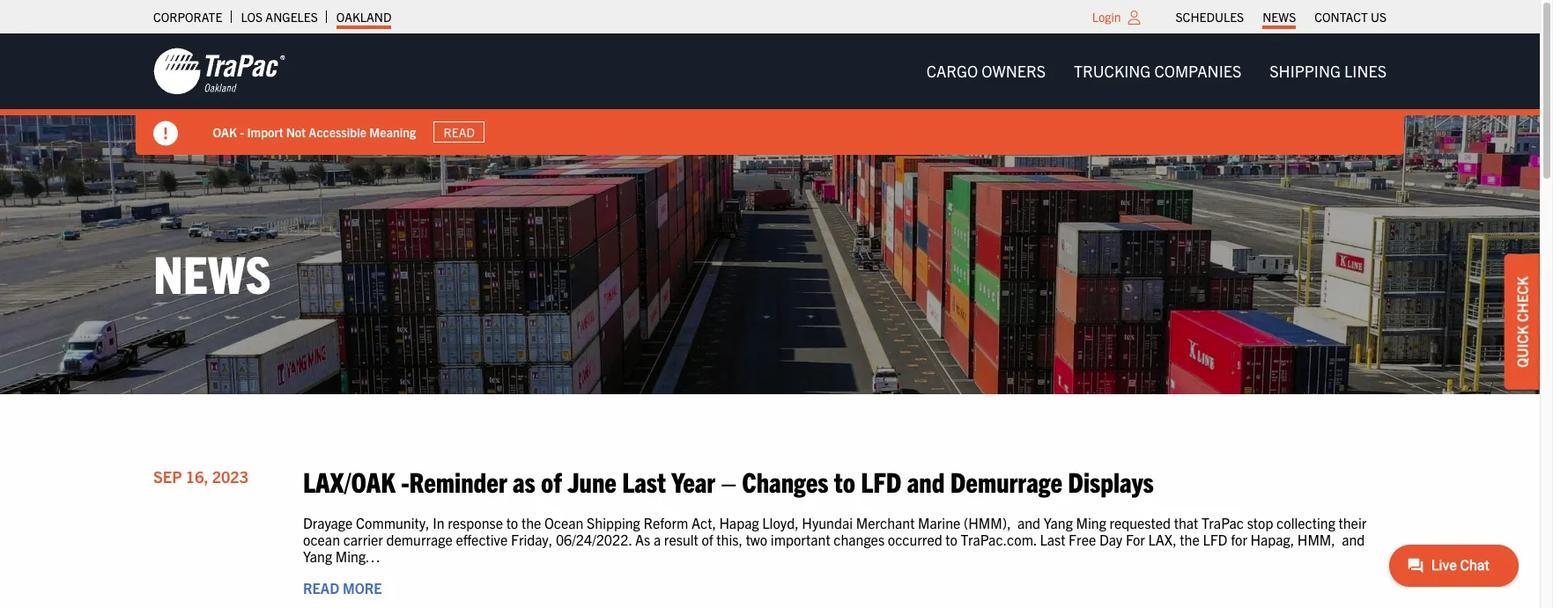 Task type: describe. For each thing, give the bounding box(es) containing it.
ocean
[[544, 515, 584, 532]]

contact us for "contact us" link inside the the shipping lines menu item
[[1208, 193, 1290, 211]]

trucking companies
[[1074, 61, 1242, 81]]

year
[[672, 464, 716, 499]]

access
[[1302, 242, 1340, 258]]

day
[[1100, 532, 1123, 549]]

turn times link
[[978, 206, 1167, 227]]

summary up outbound yard summary link
[[1038, 251, 1089, 266]]

menu for information
[[1194, 143, 1383, 185]]

3 inbound from the top
[[992, 334, 1036, 350]]

as
[[635, 532, 650, 549]]

booking inquiry link
[[978, 164, 1167, 185]]

corporate
[[153, 9, 222, 25]]

read more
[[303, 579, 382, 597]]

1 horizontal spatial to
[[834, 464, 856, 499]]

empty returns link
[[1194, 164, 1383, 185]]

marine
[[918, 515, 961, 532]]

contact us menu item
[[1194, 185, 1383, 261]]

0 horizontal spatial of
[[541, 464, 562, 499]]

lax/oak -reminder as of june last year –  changes to lfd and demurrage displays article
[[136, 448, 1405, 609]]

quick check
[[1514, 276, 1531, 368]]

more
[[343, 579, 382, 597]]

cargo
[[927, 61, 978, 81]]

track a container booking inquiry trouble transactions turn times gate activity booking summary outbound yard summary inbound delivery summary inbound yard summary inbound block delivery empty yard summary
[[992, 146, 1136, 371]]

lloyd,
[[762, 515, 799, 532]]

trouble
[[992, 188, 1032, 204]]

angeles
[[266, 9, 318, 25]]

requested
[[1110, 515, 1171, 532]]

16,
[[186, 467, 208, 487]]

contact us for the top "contact us" link
[[1315, 9, 1387, 25]]

oakland
[[336, 9, 392, 25]]

this,
[[717, 532, 743, 549]]

inbound block delivery link
[[978, 332, 1167, 353]]

read link
[[434, 121, 485, 143]]

menu for shipping lines
[[960, 89, 1401, 391]]

1 horizontal spatial news
[[1263, 9, 1296, 25]]

june
[[568, 464, 617, 499]]

transactions
[[1035, 188, 1103, 204]]

container
[[1034, 146, 1086, 162]]

summary down booking summary link
[[1075, 272, 1126, 287]]

0 horizontal spatial to
[[506, 515, 518, 532]]

drayage community, in response to the ocean shipping reform act, hapag lloyd, hyundai merchant marine (hmm),  and yang ming requested that trapac stop collecting their ocean carrier demurrage effective friday, 06/24/2022. as a result of this, two important changes occurred to trapac.com. last free day for lax, the lfd for hapag, hmm,  and yang ming…
[[303, 515, 1367, 566]]

track
[[992, 146, 1022, 162]]

services link
[[978, 109, 1167, 143]]

activity
[[1020, 230, 1059, 245]]

changes
[[834, 532, 885, 549]]

cargo owners
[[927, 61, 1046, 81]]

block
[[1039, 334, 1069, 350]]

summary up inbound yard summary link
[[1085, 292, 1136, 308]]

important
[[771, 532, 831, 549]]

friday,
[[511, 532, 553, 549]]

their
[[1339, 515, 1367, 532]]

shipping inside menu item
[[1270, 61, 1341, 81]]

0 vertical spatial delivery
[[1039, 292, 1082, 308]]

1 inbound from the top
[[992, 292, 1036, 308]]

login link
[[1092, 9, 1121, 25]]

2 booking from the top
[[992, 251, 1035, 266]]

oakland image
[[153, 47, 285, 96]]

los angeles link
[[241, 4, 318, 29]]

shipping inside drayage community, in response to the ocean shipping reform act, hapag lloyd, hyundai merchant marine (hmm),  and yang ming requested that trapac stop collecting their ocean carrier demurrage effective friday, 06/24/2022. as a result of this, two important changes occurred to trapac.com. last free day for lax, the lfd for hapag, hmm,  and yang ming…
[[587, 515, 640, 532]]

shipping lines
[[1270, 61, 1387, 81]]

read more link
[[303, 579, 382, 597]]

2 horizontal spatial to
[[946, 532, 958, 549]]

meaning
[[370, 124, 416, 140]]

lax/oak -reminder as of june last year –  changes to lfd and demurrage displays
[[303, 464, 1154, 499]]

stop
[[1247, 515, 1274, 532]]

empty inside track a container booking inquiry trouble transactions turn times gate activity booking summary outbound yard summary inbound delivery summary inbound yard summary inbound block delivery empty yard summary
[[992, 355, 1026, 371]]

contact us link inside the shipping lines menu item
[[1194, 185, 1383, 219]]

information link
[[1194, 109, 1383, 143]]

reform
[[644, 515, 688, 532]]

oak - import not accessible meaning
[[213, 124, 416, 140]]

quick check link
[[1505, 254, 1540, 390]]

gate activity link
[[978, 227, 1167, 248]]

merchant
[[856, 515, 915, 532]]

1 vertical spatial yard
[[1039, 313, 1063, 329]]

2 horizontal spatial and
[[1342, 532, 1365, 549]]

0 vertical spatial yang
[[1044, 515, 1073, 532]]

changes
[[742, 464, 829, 499]]

menu bar inside banner
[[913, 54, 1401, 391]]

companies
[[1155, 61, 1242, 81]]

times
[[1019, 209, 1051, 225]]

0 horizontal spatial the
[[522, 515, 541, 532]]

result
[[664, 532, 699, 549]]

booking summary link
[[978, 248, 1167, 269]]

schedule
[[1244, 146, 1294, 162]]

for
[[1231, 532, 1248, 549]]

submit
[[1208, 222, 1246, 237]]

cargo owners link
[[913, 54, 1060, 89]]



Task type: vqa. For each thing, say whether or not it's contained in the screenshot.
the as
yes



Task type: locate. For each thing, give the bounding box(es) containing it.
trapac.com.
[[961, 532, 1037, 549]]

0 vertical spatial -
[[241, 124, 245, 140]]

contact us inside menu item
[[1208, 193, 1290, 211]]

light image
[[1128, 11, 1141, 25]]

information menu item
[[1194, 109, 1383, 185]]

0 horizontal spatial shipping
[[587, 515, 640, 532]]

check
[[1514, 276, 1531, 322]]

1 horizontal spatial and
[[1018, 515, 1041, 532]]

1 vertical spatial contact
[[1208, 193, 1269, 211]]

- for reminder
[[401, 464, 409, 499]]

news
[[1263, 9, 1296, 25], [153, 240, 271, 305]]

drayage
[[303, 515, 353, 532]]

trucking companies link
[[1060, 54, 1256, 89]]

in
[[433, 515, 445, 532]]

to right the occurred
[[946, 532, 958, 549]]

empty
[[1208, 167, 1242, 183], [992, 355, 1026, 371]]

1 vertical spatial empty
[[992, 355, 1026, 371]]

yard
[[1048, 272, 1072, 287], [1039, 313, 1063, 329], [1029, 355, 1053, 371]]

- up community,
[[401, 464, 409, 499]]

oak
[[213, 124, 238, 140]]

0 horizontal spatial read
[[303, 579, 339, 597]]

and down demurrage
[[1018, 515, 1041, 532]]

booking up outbound on the right of the page
[[992, 251, 1035, 266]]

0 horizontal spatial empty
[[992, 355, 1026, 371]]

1 vertical spatial us
[[1272, 193, 1290, 211]]

1 vertical spatial lfd
[[1203, 532, 1228, 549]]

1 horizontal spatial contact
[[1315, 9, 1368, 25]]

06/24/2022.
[[556, 532, 632, 549]]

last inside drayage community, in response to the ocean shipping reform act, hapag lloyd, hyundai merchant marine (hmm),  and yang ming requested that trapac stop collecting their ocean carrier demurrage effective friday, 06/24/2022. as a result of this, two important changes occurred to trapac.com. last free day for lax, the lfd for hapag, hmm,  and yang ming…
[[1040, 532, 1066, 549]]

ocean
[[303, 532, 340, 549]]

last up reform
[[622, 464, 666, 499]]

to up hyundai
[[834, 464, 856, 499]]

0 vertical spatial of
[[541, 464, 562, 499]]

summary down inbound delivery summary link
[[1066, 313, 1117, 329]]

1 vertical spatial a
[[1249, 222, 1255, 237]]

- for import
[[241, 124, 245, 140]]

1 vertical spatial read
[[303, 579, 339, 597]]

2 inbound from the top
[[992, 313, 1036, 329]]

news link
[[1263, 4, 1296, 29]]

outbound
[[992, 272, 1045, 287]]

menu containing submit a claim
[[1194, 219, 1383, 261]]

0 horizontal spatial contact
[[1208, 193, 1269, 211]]

and up marine
[[907, 464, 945, 499]]

vessel schedule empty returns
[[1208, 146, 1294, 183]]

schedules link
[[1176, 4, 1244, 29]]

lfd
[[861, 464, 902, 499], [1203, 532, 1228, 549]]

read right meaning on the left of the page
[[444, 124, 475, 140]]

read
[[444, 124, 475, 140], [303, 579, 339, 597]]

- inside banner
[[241, 124, 245, 140]]

yang down drayage
[[303, 548, 332, 566]]

1 horizontal spatial read
[[444, 124, 475, 140]]

us up lines
[[1371, 9, 1387, 25]]

lfd inside drayage community, in response to the ocean shipping reform act, hapag lloyd, hyundai merchant marine (hmm),  and yang ming requested that trapac stop collecting their ocean carrier demurrage effective friday, 06/24/2022. as a result of this, two important changes occurred to trapac.com. last free day for lax, the lfd for hapag, hmm,  and yang ming…
[[1203, 532, 1228, 549]]

empty inside vessel schedule empty returns
[[1208, 167, 1242, 183]]

0 vertical spatial menu bar
[[1167, 4, 1396, 29]]

hapag,
[[1251, 532, 1294, 549]]

0 vertical spatial yard
[[1048, 272, 1072, 287]]

menu containing track a container
[[978, 143, 1167, 374]]

not
[[287, 124, 306, 140]]

reminder
[[409, 464, 507, 499]]

0 vertical spatial lfd
[[861, 464, 902, 499]]

a inside drayage community, in response to the ocean shipping reform act, hapag lloyd, hyundai merchant marine (hmm),  and yang ming requested that trapac stop collecting their ocean carrier demurrage effective friday, 06/24/2022. as a result of this, two important changes occurred to trapac.com. last free day for lax, the lfd for hapag, hmm,  and yang ming…
[[654, 532, 661, 549]]

1 horizontal spatial the
[[1180, 532, 1200, 549]]

effective
[[456, 532, 508, 549]]

sep 16, 2023
[[153, 467, 249, 487]]

read inside banner
[[444, 124, 475, 140]]

booking up trouble
[[992, 167, 1035, 183]]

1 vertical spatial delivery
[[1072, 334, 1115, 350]]

ming
[[1076, 515, 1107, 532]]

1 vertical spatial last
[[1040, 532, 1066, 549]]

trucking
[[1074, 61, 1151, 81]]

contact us up lines
[[1315, 9, 1387, 25]]

accessible
[[309, 124, 367, 140]]

0 vertical spatial empty
[[1208, 167, 1242, 183]]

1 vertical spatial booking
[[992, 251, 1035, 266]]

banner
[[0, 33, 1553, 391]]

hapag
[[720, 515, 759, 532]]

booking
[[992, 167, 1035, 183], [992, 251, 1035, 266]]

1 vertical spatial yang
[[303, 548, 332, 566]]

shipping up information link
[[1270, 61, 1341, 81]]

community,
[[356, 515, 430, 532]]

-
[[241, 124, 245, 140], [401, 464, 409, 499]]

1 horizontal spatial empty
[[1208, 167, 1242, 183]]

contact for "contact us" link inside the the shipping lines menu item
[[1208, 193, 1269, 211]]

and right the collecting
[[1342, 532, 1365, 549]]

submit a claim link
[[1194, 219, 1383, 240]]

contact for the top "contact us" link
[[1315, 9, 1368, 25]]

yard up block
[[1039, 313, 1063, 329]]

empty down vessel
[[1208, 167, 1242, 183]]

summary down inbound block delivery link
[[1055, 355, 1106, 371]]

1 vertical spatial of
[[702, 532, 713, 549]]

a right "track"
[[1025, 146, 1031, 162]]

turn
[[992, 209, 1016, 225]]

1 vertical spatial contact us link
[[1194, 185, 1383, 219]]

occurred
[[888, 532, 943, 549]]

lax,
[[1149, 532, 1177, 549]]

ming…
[[336, 548, 380, 566]]

lfd up merchant
[[861, 464, 902, 499]]

us inside menu item
[[1272, 193, 1290, 211]]

account
[[1255, 242, 1299, 258]]

services menu item
[[978, 109, 1167, 374]]

inbound delivery summary link
[[978, 290, 1167, 311]]

gate
[[992, 230, 1017, 245]]

1 vertical spatial menu bar
[[913, 54, 1401, 391]]

1 horizontal spatial a
[[1025, 146, 1031, 162]]

hyundai
[[802, 515, 853, 532]]

contact
[[1315, 9, 1368, 25], [1208, 193, 1269, 211]]

1 horizontal spatial yang
[[1044, 515, 1073, 532]]

los angeles
[[241, 9, 318, 25]]

shipping lines link
[[1256, 54, 1401, 89]]

0 vertical spatial contact
[[1315, 9, 1368, 25]]

2 vertical spatial a
[[654, 532, 661, 549]]

banner containing cargo owners
[[0, 33, 1553, 391]]

0 vertical spatial news
[[1263, 9, 1296, 25]]

track a container link
[[978, 143, 1167, 164]]

0 horizontal spatial lfd
[[861, 464, 902, 499]]

contact us down returns
[[1208, 193, 1290, 211]]

inquiry
[[1038, 167, 1075, 183]]

a right as on the bottom left of the page
[[654, 532, 661, 549]]

yang left ming
[[1044, 515, 1073, 532]]

0 vertical spatial last
[[622, 464, 666, 499]]

0 horizontal spatial -
[[241, 124, 245, 140]]

0 horizontal spatial yang
[[303, 548, 332, 566]]

2 horizontal spatial a
[[1249, 222, 1255, 237]]

1 horizontal spatial -
[[401, 464, 409, 499]]

1 vertical spatial shipping
[[587, 515, 640, 532]]

last left free
[[1040, 532, 1066, 549]]

menu bar
[[1167, 4, 1396, 29], [913, 54, 1401, 391]]

demurrage
[[386, 532, 453, 549]]

contact inside menu item
[[1208, 193, 1269, 211]]

2 vertical spatial inbound
[[992, 334, 1036, 350]]

shipping down june
[[587, 515, 640, 532]]

menu
[[960, 89, 1401, 391], [978, 143, 1167, 374], [1194, 143, 1383, 185], [1194, 219, 1383, 261]]

delivery down inbound yard summary link
[[1072, 334, 1115, 350]]

returns
[[1245, 167, 1287, 183]]

trouble transactions link
[[978, 185, 1167, 206]]

a for submit
[[1249, 222, 1255, 237]]

read for read more
[[303, 579, 339, 597]]

1 horizontal spatial lfd
[[1203, 532, 1228, 549]]

0 vertical spatial read
[[444, 124, 475, 140]]

two
[[746, 532, 768, 549]]

1 horizontal spatial contact us
[[1315, 9, 1387, 25]]

a inside track a container booking inquiry trouble transactions turn times gate activity booking summary outbound yard summary inbound delivery summary inbound yard summary inbound block delivery empty yard summary
[[1025, 146, 1031, 162]]

contact up submit
[[1208, 193, 1269, 211]]

read inside lax/oak -reminder as of june last year –  changes to lfd and demurrage displays article
[[303, 579, 339, 597]]

menu for contact us
[[1194, 219, 1383, 261]]

solid image
[[153, 122, 178, 146]]

a inside submit a claim request account access
[[1249, 222, 1255, 237]]

0 vertical spatial contact us
[[1315, 9, 1387, 25]]

yard down block
[[1029, 355, 1053, 371]]

1 vertical spatial -
[[401, 464, 409, 499]]

and
[[907, 464, 945, 499], [1018, 515, 1041, 532], [1342, 532, 1365, 549]]

of left this,
[[702, 532, 713, 549]]

0 vertical spatial shipping
[[1270, 61, 1341, 81]]

menu containing services
[[960, 89, 1401, 391]]

- inside article
[[401, 464, 409, 499]]

los
[[241, 9, 263, 25]]

read for read
[[444, 124, 475, 140]]

displays
[[1068, 464, 1154, 499]]

empty yard summary link
[[978, 353, 1167, 374]]

demurrage
[[950, 464, 1063, 499]]

of inside drayage community, in response to the ocean shipping reform act, hapag lloyd, hyundai merchant marine (hmm),  and yang ming requested that trapac stop collecting their ocean carrier demurrage effective friday, 06/24/2022. as a result of this, two important changes occurred to trapac.com. last free day for lax, the lfd for hapag, hmm,  and yang ming…
[[702, 532, 713, 549]]

0 horizontal spatial us
[[1272, 193, 1290, 211]]

menu bar containing cargo owners
[[913, 54, 1401, 391]]

0 vertical spatial us
[[1371, 9, 1387, 25]]

claim
[[1258, 222, 1288, 237]]

lfd left the 'for'
[[1203, 532, 1228, 549]]

a left claim
[[1249, 222, 1255, 237]]

a
[[1025, 146, 1031, 162], [1249, 222, 1255, 237], [654, 532, 661, 549]]

–
[[721, 464, 737, 499]]

yard down booking summary link
[[1048, 272, 1072, 287]]

submit a claim request account access
[[1208, 222, 1340, 258]]

that
[[1174, 515, 1199, 532]]

2023
[[212, 467, 249, 487]]

a for track
[[1025, 146, 1031, 162]]

contact us link up lines
[[1315, 4, 1387, 29]]

quick
[[1514, 325, 1531, 368]]

1 booking from the top
[[992, 167, 1035, 183]]

1 vertical spatial news
[[153, 240, 271, 305]]

0 horizontal spatial news
[[153, 240, 271, 305]]

lines
[[1345, 61, 1387, 81]]

request account access link
[[1194, 240, 1383, 261]]

outbound yard summary link
[[978, 269, 1167, 290]]

0 horizontal spatial contact us
[[1208, 193, 1290, 211]]

shipping lines menu item
[[960, 54, 1401, 391]]

1 horizontal spatial us
[[1371, 9, 1387, 25]]

0 vertical spatial booking
[[992, 167, 1035, 183]]

0 horizontal spatial and
[[907, 464, 945, 499]]

delivery
[[1039, 292, 1082, 308], [1072, 334, 1115, 350]]

menu for services
[[978, 143, 1167, 374]]

yang
[[1044, 515, 1073, 532], [303, 548, 332, 566]]

login
[[1092, 9, 1121, 25]]

1 horizontal spatial of
[[702, 532, 713, 549]]

- right oak
[[241, 124, 245, 140]]

response
[[448, 515, 503, 532]]

contact us link up claim
[[1194, 185, 1383, 219]]

the left ocean
[[522, 515, 541, 532]]

menu bar containing schedules
[[1167, 4, 1396, 29]]

the right lax,
[[1180, 532, 1200, 549]]

1 vertical spatial inbound
[[992, 313, 1036, 329]]

information
[[1208, 118, 1300, 135]]

to right the response
[[506, 515, 518, 532]]

inbound yard summary link
[[978, 311, 1167, 332]]

us down empty returns link
[[1272, 193, 1290, 211]]

read left more
[[303, 579, 339, 597]]

2 vertical spatial yard
[[1029, 355, 1053, 371]]

0 horizontal spatial a
[[654, 532, 661, 549]]

of right as at the left bottom of page
[[541, 464, 562, 499]]

delivery down outbound yard summary link
[[1039, 292, 1082, 308]]

1 vertical spatial contact us
[[1208, 193, 1290, 211]]

us
[[1371, 9, 1387, 25], [1272, 193, 1290, 211]]

empty down inbound block delivery link
[[992, 355, 1026, 371]]

1 horizontal spatial shipping
[[1270, 61, 1341, 81]]

0 vertical spatial a
[[1025, 146, 1031, 162]]

0 vertical spatial inbound
[[992, 292, 1036, 308]]

vessel
[[1208, 146, 1241, 162]]

1 horizontal spatial last
[[1040, 532, 1066, 549]]

0 vertical spatial contact us link
[[1315, 4, 1387, 29]]

menu containing vessel schedule
[[1194, 143, 1383, 185]]

0 horizontal spatial last
[[622, 464, 666, 499]]

corporate link
[[153, 4, 222, 29]]

contact up shipping lines
[[1315, 9, 1368, 25]]

services
[[992, 118, 1055, 135]]



